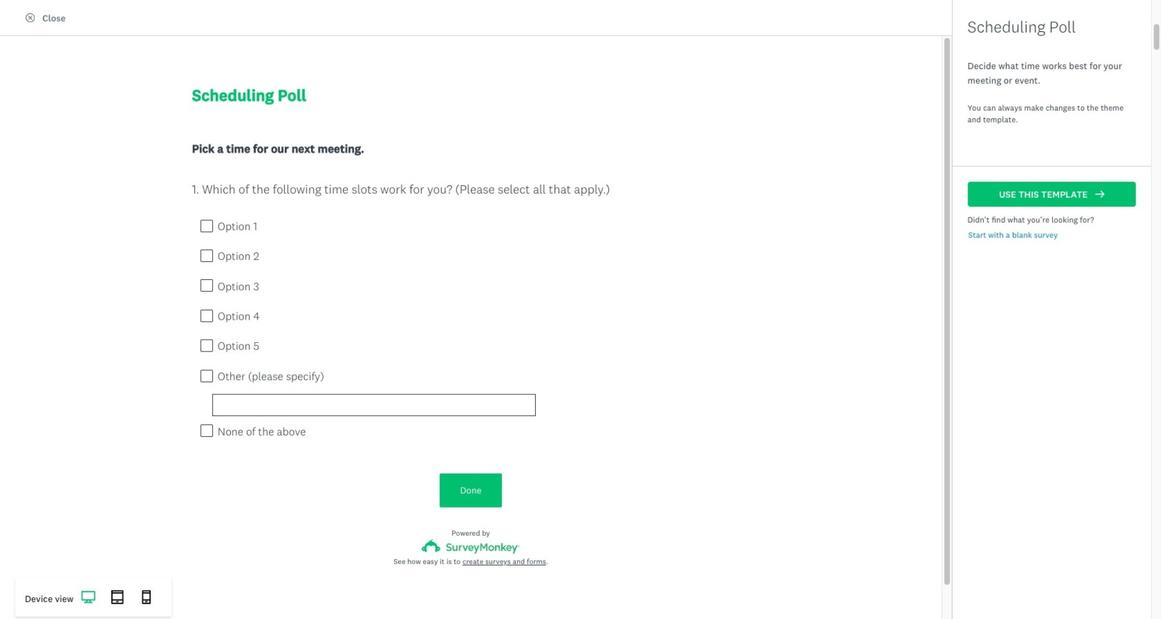 Task type: locate. For each thing, give the bounding box(es) containing it.
svg image right svg icon
[[140, 590, 154, 604]]

arrowright image
[[1096, 190, 1105, 199]]

1 svg image from the left
[[81, 590, 95, 604]]

svg image left svg icon
[[81, 590, 95, 604]]

svg image
[[81, 590, 95, 604], [140, 590, 154, 604]]

1 horizontal spatial svg image
[[140, 590, 154, 604]]

0 horizontal spatial svg image
[[81, 590, 95, 604]]

svg image
[[110, 590, 124, 604]]



Task type: vqa. For each thing, say whether or not it's contained in the screenshot.
warning icon
no



Task type: describe. For each thing, give the bounding box(es) containing it.
xcircle image
[[26, 13, 35, 22]]

volunteer feedback template image
[[428, 487, 576, 584]]

2 svg image from the left
[[140, 590, 154, 604]]

website feedback template image
[[598, 103, 746, 201]]

general event feedback template image
[[428, 295, 576, 393]]

university instructor evaluation template image
[[428, 103, 576, 201]]



